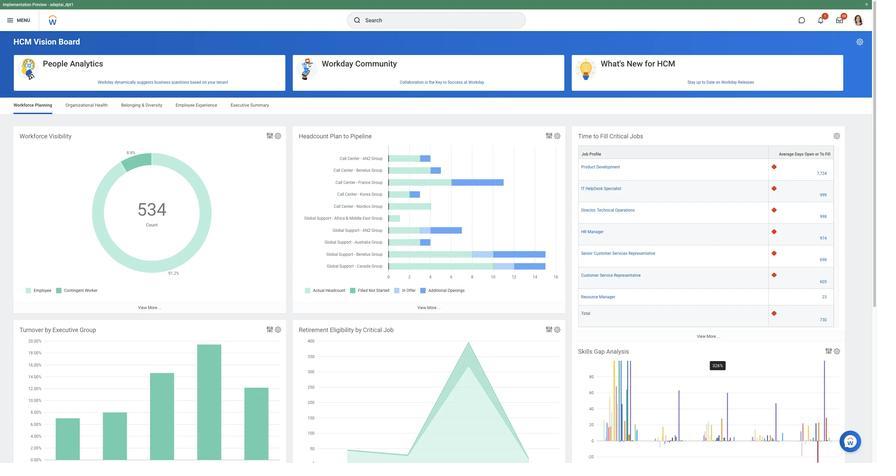 Task type: vqa. For each thing, say whether or not it's contained in the screenshot.
SENIOR CUSTOMER SERVICES REPRESENTATIVE
yes



Task type: locate. For each thing, give the bounding box(es) containing it.
close environment banner image
[[865, 2, 869, 6]]

eligibility
[[330, 327, 354, 334]]

1 horizontal spatial view more ...
[[418, 306, 441, 310]]

view more ... inside headcount plan to pipeline element
[[418, 306, 441, 310]]

senior customer services representative
[[582, 251, 656, 256]]

0 horizontal spatial by
[[45, 327, 51, 334]]

configure and view chart data image for turnover by executive group
[[266, 326, 274, 334]]

justify image
[[6, 16, 14, 24]]

more inside workforce visibility element
[[148, 306, 157, 310]]

1 horizontal spatial job
[[582, 152, 589, 157]]

configure and view chart data image for retirement eligibility by critical job
[[546, 326, 554, 334]]

1 vertical spatial workforce
[[20, 133, 47, 140]]

configure and view chart data image inside workforce visibility element
[[266, 132, 274, 140]]

1 row from the top
[[579, 146, 835, 159]]

1 vertical spatial critical
[[363, 327, 382, 334]]

profile logan mcneil image
[[854, 15, 865, 27]]

stay
[[688, 80, 696, 85]]

1 vertical spatial configure and view chart data image
[[826, 347, 834, 355]]

0 vertical spatial representative
[[629, 251, 656, 256]]

manager inside resource manager link
[[600, 295, 616, 299]]

7 row from the top
[[579, 267, 835, 289]]

configure and view chart data image left configure skills gap analysis image
[[826, 347, 834, 355]]

job inside popup button
[[582, 152, 589, 157]]

workday inside stay up to date on workday releases link
[[722, 80, 738, 85]]

view for headcount plan to pipeline
[[418, 306, 427, 310]]

2 horizontal spatial view more ...
[[698, 334, 721, 339]]

configure and view chart data image left configure workforce visibility image
[[266, 132, 274, 140]]

menu
[[17, 17, 30, 23]]

... inside workforce visibility element
[[158, 306, 162, 310]]

collaboration is the key to success at workday
[[400, 80, 485, 85]]

job
[[582, 152, 589, 157], [384, 327, 394, 334]]

retirement eligibility by critical job
[[299, 327, 394, 334]]

4 row from the top
[[579, 202, 835, 224]]

... inside headcount plan to pipeline element
[[438, 306, 441, 310]]

workday inside "workday dynamically suggests business questions based on your tenant" link
[[98, 80, 114, 85]]

headcount plan to pipeline element
[[293, 126, 566, 313]]

3 row from the top
[[579, 181, 835, 202]]

hcm
[[14, 37, 32, 47], [658, 59, 676, 69]]

to right plan
[[344, 133, 349, 140]]

1 by from the left
[[45, 327, 51, 334]]

974
[[821, 236, 828, 241]]

customer service representative link
[[582, 272, 641, 278]]

view inside time to fill critical jobs element
[[698, 334, 706, 339]]

0 horizontal spatial configure and view chart data image
[[546, 326, 554, 334]]

on
[[202, 80, 207, 85], [716, 80, 721, 85]]

2 row from the top
[[579, 159, 835, 181]]

0 vertical spatial critical
[[610, 133, 629, 140]]

tab list
[[7, 98, 866, 114]]

hr
[[582, 230, 587, 234]]

0 vertical spatial job
[[582, 152, 589, 157]]

0 vertical spatial workforce
[[14, 103, 34, 108]]

view more ... link for time to fill critical jobs
[[573, 331, 846, 342]]

manager right resource in the right of the page
[[600, 295, 616, 299]]

0 horizontal spatial view
[[138, 306, 147, 310]]

2 by from the left
[[356, 327, 362, 334]]

tenant
[[217, 80, 228, 85]]

critical for job
[[363, 327, 382, 334]]

0 horizontal spatial critical
[[363, 327, 382, 334]]

executive left "summary"
[[231, 103, 249, 108]]

workforce left planning
[[14, 103, 34, 108]]

adeptai_dpt1
[[50, 2, 74, 7]]

employee experience
[[176, 103, 217, 108]]

menu button
[[0, 9, 39, 31]]

total element
[[582, 310, 591, 316]]

view inside headcount plan to pipeline element
[[418, 306, 427, 310]]

1 horizontal spatial view more ... link
[[293, 302, 566, 313]]

headcount
[[299, 133, 329, 140]]

resource manager link
[[582, 293, 616, 299]]

view for time to fill critical jobs
[[698, 334, 706, 339]]

2 horizontal spatial more
[[707, 334, 717, 339]]

0 horizontal spatial ...
[[158, 306, 162, 310]]

row
[[579, 146, 835, 159], [579, 159, 835, 181], [579, 181, 835, 202], [579, 202, 835, 224], [579, 224, 835, 246], [579, 246, 835, 267], [579, 267, 835, 289], [579, 289, 835, 305], [579, 305, 835, 327]]

1 horizontal spatial more
[[428, 306, 437, 310]]

1 horizontal spatial configure and view chart data image
[[826, 347, 834, 355]]

director,
[[582, 208, 597, 213]]

view for workforce visibility
[[138, 306, 147, 310]]

8 row from the top
[[579, 289, 835, 305]]

1 horizontal spatial by
[[356, 327, 362, 334]]

configure and view chart data image inside retirement eligibility by critical job element
[[546, 326, 554, 334]]

workforce visibility
[[20, 133, 72, 140]]

configure this page image
[[857, 38, 865, 46]]

9 row from the top
[[579, 305, 835, 327]]

community
[[356, 59, 397, 69]]

success
[[448, 80, 463, 85]]

view inside workforce visibility element
[[138, 306, 147, 310]]

workday inside collaboration is the key to success at workday link
[[469, 80, 485, 85]]

customer right senior
[[594, 251, 612, 256]]

&
[[142, 103, 145, 108]]

5 row from the top
[[579, 224, 835, 246]]

configure and view chart data image left the configure retirement eligibility by critical job 'image'
[[546, 326, 554, 334]]

0 vertical spatial configure and view chart data image
[[546, 326, 554, 334]]

by right 'eligibility'
[[356, 327, 362, 334]]

tab list inside 534 main content
[[7, 98, 866, 114]]

analytics
[[70, 59, 103, 69]]

0 vertical spatial executive
[[231, 103, 249, 108]]

workforce left visibility
[[20, 133, 47, 140]]

on left your
[[202, 80, 207, 85]]

1 vertical spatial job
[[384, 327, 394, 334]]

workday community button
[[293, 55, 565, 81]]

1 horizontal spatial fill
[[826, 152, 831, 157]]

view more ... inside time to fill critical jobs element
[[698, 334, 721, 339]]

workforce for workforce planning
[[14, 103, 34, 108]]

... inside time to fill critical jobs element
[[718, 334, 721, 339]]

tab list containing workforce planning
[[7, 98, 866, 114]]

row containing it helpdesk specialist
[[579, 181, 835, 202]]

configure and view chart data image
[[546, 326, 554, 334], [826, 347, 834, 355]]

2 on from the left
[[716, 80, 721, 85]]

representative right service
[[615, 273, 641, 278]]

... for headcount plan to pipeline
[[438, 306, 441, 310]]

people
[[43, 59, 68, 69]]

7,724
[[818, 171, 828, 176]]

...
[[158, 306, 162, 310], [438, 306, 441, 310], [718, 334, 721, 339]]

specialist
[[604, 186, 622, 191]]

1 horizontal spatial executive
[[231, 103, 249, 108]]

technical
[[597, 208, 615, 213]]

executive left 'group'
[[53, 327, 78, 334]]

0 horizontal spatial executive
[[53, 327, 78, 334]]

on right date
[[716, 80, 721, 85]]

to
[[444, 80, 447, 85], [703, 80, 706, 85], [344, 133, 349, 140], [594, 133, 599, 140]]

0 vertical spatial hcm
[[14, 37, 32, 47]]

executive inside tab list
[[231, 103, 249, 108]]

2 horizontal spatial view
[[698, 334, 706, 339]]

0 horizontal spatial view more ...
[[138, 306, 162, 310]]

representative
[[629, 251, 656, 256], [615, 273, 641, 278]]

view
[[138, 306, 147, 310], [418, 306, 427, 310], [698, 334, 706, 339]]

skills
[[579, 348, 593, 355]]

1 vertical spatial fill
[[826, 152, 831, 157]]

0 horizontal spatial view more ... link
[[14, 302, 286, 313]]

hcm vision board
[[14, 37, 80, 47]]

customer service representative
[[582, 273, 641, 278]]

collaboration
[[400, 80, 424, 85]]

0 horizontal spatial hcm
[[14, 37, 32, 47]]

configure and view chart data image left configure headcount plan to pipeline icon
[[546, 132, 554, 140]]

count
[[146, 222, 158, 228]]

2 horizontal spatial view more ... link
[[573, 331, 846, 342]]

by inside the turnover by executive group element
[[45, 327, 51, 334]]

by right the turnover
[[45, 327, 51, 334]]

more for time to fill critical jobs
[[707, 334, 717, 339]]

up
[[697, 80, 702, 85]]

search image
[[354, 16, 362, 24]]

representative right services
[[629, 251, 656, 256]]

1 vertical spatial representative
[[615, 273, 641, 278]]

2 horizontal spatial ...
[[718, 334, 721, 339]]

0 horizontal spatial on
[[202, 80, 207, 85]]

what's new for hcm button
[[572, 55, 844, 81]]

resource manager
[[582, 295, 616, 299]]

manager inside hr manager link
[[588, 230, 604, 234]]

configure retirement eligibility by critical job image
[[554, 326, 562, 334]]

698 button
[[821, 257, 829, 263]]

executive
[[231, 103, 249, 108], [53, 327, 78, 334]]

workforce visibility element
[[14, 126, 286, 313]]

0 horizontal spatial fill
[[601, 133, 609, 140]]

1 vertical spatial hcm
[[658, 59, 676, 69]]

configure and view chart data image left configure turnover by executive group icon
[[266, 326, 274, 334]]

workforce inside tab list
[[14, 103, 34, 108]]

1 horizontal spatial hcm
[[658, 59, 676, 69]]

1 horizontal spatial ...
[[438, 306, 441, 310]]

manager for resource manager
[[600, 295, 616, 299]]

jobs
[[631, 133, 644, 140]]

view more ... inside workforce visibility element
[[138, 306, 162, 310]]

hr manager link
[[582, 228, 604, 234]]

fill right time
[[601, 133, 609, 140]]

row containing director, technical operations
[[579, 202, 835, 224]]

23
[[823, 295, 828, 299]]

customer left service
[[582, 273, 599, 278]]

1 horizontal spatial on
[[716, 80, 721, 85]]

hcm down menu
[[14, 37, 32, 47]]

critical right 'eligibility'
[[363, 327, 382, 334]]

view more ... link
[[14, 302, 286, 313], [293, 302, 566, 313], [573, 331, 846, 342]]

your
[[208, 80, 216, 85]]

0 vertical spatial fill
[[601, 133, 609, 140]]

retirement eligibility by critical job element
[[293, 320, 566, 463]]

0 horizontal spatial more
[[148, 306, 157, 310]]

critical left jobs
[[610, 133, 629, 140]]

view more ... for workforce visibility
[[138, 306, 162, 310]]

what's
[[601, 59, 625, 69]]

0 vertical spatial manager
[[588, 230, 604, 234]]

experience
[[196, 103, 217, 108]]

group
[[80, 327, 96, 334]]

manager right hr
[[588, 230, 604, 234]]

configure and view chart data image
[[266, 132, 274, 140], [546, 132, 554, 140], [266, 326, 274, 334]]

configure skills gap analysis image
[[834, 348, 841, 355]]

33
[[843, 14, 847, 18]]

698
[[821, 258, 828, 263]]

6 row from the top
[[579, 246, 835, 267]]

to right up
[[703, 80, 706, 85]]

pipeline
[[351, 133, 372, 140]]

questions
[[172, 80, 189, 85]]

730
[[821, 318, 828, 322]]

1 horizontal spatial critical
[[610, 133, 629, 140]]

534 button
[[137, 198, 168, 222]]

job profile
[[582, 152, 602, 157]]

row containing hr manager
[[579, 224, 835, 246]]

stay up to date on workday releases
[[688, 80, 755, 85]]

total
[[582, 311, 591, 316]]

manager for hr manager
[[588, 230, 604, 234]]

workday
[[322, 59, 354, 69], [98, 80, 114, 85], [469, 80, 485, 85], [722, 80, 738, 85]]

1 vertical spatial manager
[[600, 295, 616, 299]]

preview
[[32, 2, 47, 7]]

implementation
[[3, 2, 31, 7]]

stay up to date on workday releases link
[[572, 77, 844, 87]]

representative inside customer service representative link
[[615, 273, 641, 278]]

fill right to
[[826, 152, 831, 157]]

critical for jobs
[[610, 133, 629, 140]]

time
[[579, 133, 592, 140]]

0 horizontal spatial job
[[384, 327, 394, 334]]

view more ... for headcount plan to pipeline
[[418, 306, 441, 310]]

more inside headcount plan to pipeline element
[[428, 306, 437, 310]]

director, technical operations link
[[582, 207, 635, 213]]

to right key
[[444, 80, 447, 85]]

more inside time to fill critical jobs element
[[707, 334, 717, 339]]

hcm right the for
[[658, 59, 676, 69]]

view more ... link for headcount plan to pipeline
[[293, 302, 566, 313]]

1 horizontal spatial view
[[418, 306, 427, 310]]

33 button
[[833, 13, 848, 28]]



Task type: describe. For each thing, give the bounding box(es) containing it.
notifications large image
[[818, 17, 825, 24]]

product
[[582, 165, 596, 170]]

average
[[780, 152, 795, 157]]

-
[[48, 2, 49, 7]]

new
[[627, 59, 643, 69]]

director, technical operations
[[582, 208, 635, 213]]

by inside retirement eligibility by critical job element
[[356, 327, 362, 334]]

organizational
[[66, 103, 94, 108]]

configure turnover by executive group image
[[275, 326, 282, 334]]

configure time to fill critical jobs image
[[834, 132, 841, 140]]

analysis
[[607, 348, 630, 355]]

executive summary
[[231, 103, 269, 108]]

to
[[821, 152, 825, 157]]

product development link
[[582, 163, 621, 170]]

implementation preview -   adeptai_dpt1
[[3, 2, 74, 7]]

profile
[[590, 152, 602, 157]]

plan
[[330, 133, 342, 140]]

workforce planning
[[14, 103, 52, 108]]

row containing resource manager
[[579, 289, 835, 305]]

is
[[425, 80, 428, 85]]

dynamically
[[115, 80, 136, 85]]

workforce for workforce visibility
[[20, 133, 47, 140]]

service
[[600, 273, 614, 278]]

configure headcount plan to pipeline image
[[554, 132, 562, 140]]

senior
[[582, 251, 593, 256]]

0 vertical spatial customer
[[594, 251, 612, 256]]

people analytics
[[43, 59, 103, 69]]

23 button
[[823, 294, 829, 300]]

1 on from the left
[[202, 80, 207, 85]]

diversity
[[146, 103, 162, 108]]

board
[[59, 37, 80, 47]]

or
[[816, 152, 820, 157]]

for
[[645, 59, 656, 69]]

services
[[613, 251, 628, 256]]

retirement
[[299, 327, 329, 334]]

suggests
[[137, 80, 154, 85]]

menu banner
[[0, 0, 873, 31]]

summary
[[251, 103, 269, 108]]

open
[[806, 152, 815, 157]]

key
[[436, 80, 443, 85]]

what's new for hcm
[[601, 59, 676, 69]]

releases
[[739, 80, 755, 85]]

configure workforce visibility image
[[275, 132, 282, 140]]

inbox large image
[[837, 17, 844, 24]]

1 vertical spatial executive
[[53, 327, 78, 334]]

hcm inside button
[[658, 59, 676, 69]]

534 main content
[[0, 31, 873, 463]]

based
[[190, 80, 201, 85]]

helpdesk
[[586, 186, 603, 191]]

days
[[796, 152, 804, 157]]

at
[[464, 80, 468, 85]]

it helpdesk specialist
[[582, 186, 622, 191]]

representative inside senior customer services representative link
[[629, 251, 656, 256]]

planning
[[35, 103, 52, 108]]

more for headcount plan to pipeline
[[428, 306, 437, 310]]

belonging & diversity
[[121, 103, 162, 108]]

Search Workday  search field
[[366, 13, 512, 28]]

turnover by executive group element
[[14, 320, 286, 463]]

organizational health
[[66, 103, 108, 108]]

time to fill critical jobs element
[[573, 126, 846, 342]]

534 count
[[137, 200, 167, 228]]

development
[[597, 165, 621, 170]]

it helpdesk specialist link
[[582, 185, 622, 191]]

workday inside the 'workday community' button
[[322, 59, 354, 69]]

operations
[[616, 208, 635, 213]]

974 button
[[821, 236, 829, 241]]

999
[[821, 193, 828, 198]]

workday community
[[322, 59, 397, 69]]

... for time to fill critical jobs
[[718, 334, 721, 339]]

product development
[[582, 165, 621, 170]]

view more ... link for workforce visibility
[[14, 302, 286, 313]]

view more ... for time to fill critical jobs
[[698, 334, 721, 339]]

skills gap analysis element
[[573, 342, 846, 463]]

row containing customer service representative
[[579, 267, 835, 289]]

skills gap analysis
[[579, 348, 630, 355]]

1 button
[[814, 13, 829, 28]]

collaboration is the key to success at workday link
[[293, 77, 565, 87]]

row containing senior customer services representative
[[579, 246, 835, 267]]

average days open or to fill
[[780, 152, 831, 157]]

row containing product development
[[579, 159, 835, 181]]

gap
[[595, 348, 605, 355]]

row containing job profile
[[579, 146, 835, 159]]

resource
[[582, 295, 599, 299]]

fill inside popup button
[[826, 152, 831, 157]]

1 vertical spatial customer
[[582, 273, 599, 278]]

1
[[825, 14, 827, 18]]

average days open or to fill button
[[770, 146, 834, 159]]

headcount plan to pipeline
[[299, 133, 372, 140]]

730 button
[[821, 317, 829, 323]]

... for workforce visibility
[[158, 306, 162, 310]]

more for workforce visibility
[[148, 306, 157, 310]]

the
[[429, 80, 435, 85]]

999 button
[[821, 193, 829, 198]]

employee
[[176, 103, 195, 108]]

workday dynamically suggests business questions based on your tenant
[[98, 80, 228, 85]]

534
[[137, 200, 167, 220]]

belonging
[[121, 103, 141, 108]]

turnover
[[20, 327, 43, 334]]

998 button
[[821, 214, 829, 220]]

to right time
[[594, 133, 599, 140]]

visibility
[[49, 133, 72, 140]]

turnover by executive group
[[20, 327, 96, 334]]

configure and view chart data image for headcount plan to pipeline
[[546, 132, 554, 140]]

date
[[707, 80, 715, 85]]

configure and view chart data image for skills gap analysis
[[826, 347, 834, 355]]

business
[[155, 80, 171, 85]]

it
[[582, 186, 585, 191]]

job profile button
[[579, 146, 769, 159]]

health
[[95, 103, 108, 108]]

vision
[[34, 37, 57, 47]]

row containing total
[[579, 305, 835, 327]]

configure and view chart data image for workforce visibility
[[266, 132, 274, 140]]



